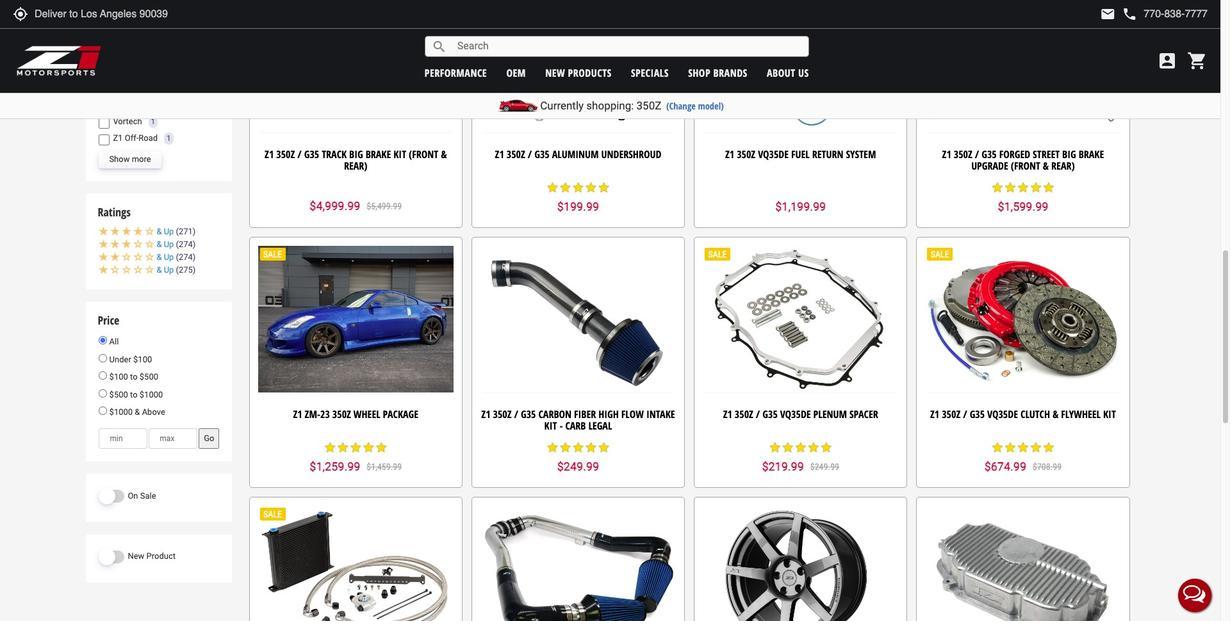 Task type: describe. For each thing, give the bounding box(es) containing it.
oem
[[507, 66, 526, 80]]

new
[[128, 552, 144, 562]]

specials link
[[631, 66, 669, 80]]

1 for vortech
[[151, 117, 155, 126]]

350z for z1 350z / g35 vq35de plenum spacer
[[735, 408, 754, 422]]

package
[[383, 408, 419, 422]]

high
[[599, 408, 619, 422]]

1 vertical spatial $500
[[109, 390, 128, 400]]

on sale
[[128, 492, 156, 501]]

fiber
[[574, 408, 596, 422]]

performance link
[[425, 66, 487, 80]]

star star star star star $249.99
[[546, 442, 610, 473]]

g35 for big
[[304, 147, 319, 161]]

350z for z1 350z / g35 track big brake kit (front & rear)
[[276, 147, 295, 161]]

z1 for z1 350z / g35 vq35de clutch & flywheel kit
[[931, 408, 940, 422]]

star star star star star $199.99
[[546, 181, 610, 213]]

under
[[109, 355, 131, 364]]

currently shopping: 350z (change model)
[[540, 99, 724, 112]]

$1,459.99
[[367, 462, 402, 472]]

$100 to $500
[[107, 372, 158, 382]]

1 274 from the top
[[179, 240, 193, 249]]

howe
[[113, 83, 134, 93]]

$1,599.99
[[998, 200, 1049, 213]]

kit inside z1 350z / g35 carbon fiber high flow intake kit - carb legal
[[544, 419, 557, 433]]

& inside z1 350z / g35 forged street big brake upgrade (front & rear)
[[1043, 159, 1049, 173]]

mail phone
[[1101, 6, 1138, 22]]

shop brands link
[[688, 66, 748, 80]]

23
[[320, 408, 330, 422]]

350z for z1 350z / g35 carbon fiber high flow intake kit - carb legal
[[493, 408, 512, 422]]

(front inside z1 350z / g35 track big brake kit (front & rear)
[[409, 147, 438, 161]]

z1 for z1 350z / g35 aluminum undershroud
[[495, 147, 504, 161]]

flow
[[621, 408, 644, 422]]

z1 for z1 350z / g35 track big brake kit (front & rear)
[[265, 147, 274, 161]]

sale
[[140, 492, 156, 501]]

z1 for z1 350z / g35 carbon fiber high flow intake kit - carb legal
[[481, 408, 491, 422]]

kit inside z1 350z / g35 track big brake kit (front & rear)
[[394, 147, 406, 161]]

star star star star star $1,259.99 $1,459.99
[[310, 441, 402, 473]]

275
[[179, 265, 193, 275]]

about
[[767, 66, 796, 80]]

/ for z1 350z / g35 vq35de plenum spacer
[[756, 408, 760, 422]]

1 for z1 off-road
[[167, 134, 171, 143]]

$4,999.99 $5,499.99
[[310, 200, 402, 213]]

motorsports
[[125, 23, 171, 33]]

system
[[846, 147, 876, 161]]

star star star star star $219.99 $249.99
[[762, 441, 839, 473]]

products
[[568, 66, 612, 80]]

$219.99
[[762, 460, 804, 473]]

on
[[128, 492, 138, 501]]

more
[[132, 155, 151, 164]]

/ for z1 350z / g35 track big brake kit (front & rear)
[[298, 147, 302, 161]]

g35 for undershroud
[[535, 147, 550, 161]]

brake inside z1 350z / g35 forged street big brake upgrade (front & rear)
[[1079, 147, 1104, 161]]

new
[[545, 66, 565, 80]]

track
[[322, 147, 347, 161]]

$1000 & above
[[107, 408, 165, 417]]

vq35de for z1 350z / g35 vq35de plenum spacer
[[780, 408, 811, 422]]

ratings
[[98, 204, 131, 220]]

fuel
[[791, 147, 810, 161]]

all
[[107, 337, 119, 347]]

road
[[139, 133, 158, 143]]

& up 275
[[157, 265, 193, 275]]

z1 350z / g35 vq35de clutch & flywheel kit
[[931, 408, 1116, 422]]

/ for z1 350z / g35 vq35de clutch & flywheel kit
[[963, 408, 967, 422]]

shopping_cart
[[1187, 51, 1208, 71]]

phone
[[1122, 6, 1138, 22]]

vq35de for z1 350z / g35 vq35de clutch & flywheel kit
[[988, 408, 1018, 422]]

z1 off-road
[[113, 133, 158, 143]]

about us link
[[767, 66, 809, 80]]

g35 for plenum
[[763, 408, 778, 422]]

brand
[[98, 0, 124, 16]]

z1 for z1 zm-23 350z wheel package
[[293, 408, 302, 422]]

intake
[[647, 408, 675, 422]]

$1,199.99
[[776, 200, 826, 213]]

max number field
[[149, 429, 197, 449]]

big inside z1 350z / g35 forged street big brake upgrade (front & rear)
[[1063, 147, 1076, 161]]

aluminum
[[552, 147, 599, 161]]

show more button
[[99, 152, 161, 168]]

1 & up 274 from the top
[[157, 240, 193, 249]]

undershroud
[[601, 147, 662, 161]]

product
[[146, 552, 176, 562]]

/ for z1 350z / g35 carbon fiber high flow intake kit - carb legal
[[514, 408, 518, 422]]

z1 for z1 350z vq35de fuel return system
[[725, 147, 735, 161]]

star star star star star $674.99 $708.99
[[985, 441, 1062, 473]]

g35 for fiber
[[521, 408, 536, 422]]

z1 motorsports logo image
[[16, 45, 102, 77]]

shop brands
[[688, 66, 748, 80]]

$674.99
[[985, 460, 1027, 473]]

3 up from the top
[[164, 253, 174, 262]]

z1 350z / g35 track big brake kit (front & rear)
[[265, 147, 447, 173]]

go
[[204, 434, 214, 443]]

z1 for z1 motorsports
[[113, 23, 123, 33]]

shopping:
[[587, 99, 634, 112]]

350z for z1 350z / g35 aluminum undershroud
[[507, 147, 525, 161]]

z1 350z vq35de fuel return system
[[725, 147, 876, 161]]

$4,999.99
[[310, 200, 360, 213]]



Task type: vqa. For each thing, say whether or not it's contained in the screenshot.
1st rear) from the left
yes



Task type: locate. For each thing, give the bounding box(es) containing it.
1 vertical spatial 1
[[151, 117, 155, 126]]

mail
[[1101, 6, 1116, 22]]

350z inside z1 350z / g35 carbon fiber high flow intake kit - carb legal
[[493, 408, 512, 422]]

1 vertical spatial $1000
[[109, 408, 133, 417]]

brake right track
[[366, 147, 391, 161]]

1 horizontal spatial $1000
[[140, 390, 163, 400]]

(change model) link
[[666, 100, 724, 112]]

350z inside z1 350z / g35 track big brake kit (front & rear)
[[276, 147, 295, 161]]

350z
[[637, 99, 662, 112], [276, 147, 295, 161], [507, 147, 525, 161], [737, 147, 756, 161], [954, 147, 973, 161], [332, 408, 351, 422], [493, 408, 512, 422], [735, 408, 754, 422], [942, 408, 961, 422]]

model)
[[698, 100, 724, 112]]

1 to from the top
[[130, 372, 138, 382]]

show more
[[109, 155, 151, 164]]

g35 up star star star star star $219.99 $249.99
[[763, 408, 778, 422]]

& up 274 up '& up 275'
[[157, 253, 193, 262]]

2 to from the top
[[130, 390, 138, 400]]

shopping_cart link
[[1184, 51, 1208, 71]]

0 vertical spatial $1000
[[140, 390, 163, 400]]

& up 274
[[157, 240, 193, 249], [157, 253, 193, 262]]

mail link
[[1101, 6, 1116, 22]]

0 vertical spatial $100
[[133, 355, 152, 364]]

carbon
[[539, 408, 572, 422]]

big right street
[[1063, 147, 1076, 161]]

z1 inside z1 350z / g35 carbon fiber high flow intake kit - carb legal
[[481, 408, 491, 422]]

to for $500
[[130, 390, 138, 400]]

$1,259.99
[[310, 460, 360, 473]]

to
[[130, 372, 138, 382], [130, 390, 138, 400]]

z1 350z / g35 carbon fiber high flow intake kit - carb legal
[[481, 408, 675, 433]]

oem link
[[507, 66, 526, 80]]

0 horizontal spatial brake
[[366, 147, 391, 161]]

g35 left forged
[[982, 147, 997, 161]]

2 vertical spatial 1
[[167, 134, 171, 143]]

2 brake from the left
[[1079, 147, 1104, 161]]

& up 274 down & up 271
[[157, 240, 193, 249]]

legal
[[589, 419, 612, 433]]

rear) inside z1 350z / g35 track big brake kit (front & rear)
[[344, 159, 368, 173]]

g35 left carbon
[[521, 408, 536, 422]]

$500 down $100 to $500
[[109, 390, 128, 400]]

shop
[[688, 66, 711, 80]]

Search search field
[[447, 37, 809, 56]]

None radio
[[99, 336, 107, 345], [99, 354, 107, 362], [99, 372, 107, 380], [99, 389, 107, 398], [99, 407, 107, 415], [99, 336, 107, 345], [99, 354, 107, 362], [99, 372, 107, 380], [99, 389, 107, 398], [99, 407, 107, 415]]

forged
[[999, 147, 1031, 161]]

g35 for clutch
[[970, 408, 985, 422]]

above
[[142, 408, 165, 417]]

$1000 up "above"
[[140, 390, 163, 400]]

0 vertical spatial 274
[[179, 240, 193, 249]]

1 horizontal spatial rear)
[[1052, 159, 1075, 173]]

up left 271
[[164, 227, 174, 237]]

$500 to $1000
[[107, 390, 163, 400]]

show
[[109, 155, 130, 164]]

0 horizontal spatial big
[[349, 147, 363, 161]]

1 vertical spatial $100
[[109, 372, 128, 382]]

upgrade
[[972, 159, 1009, 173]]

0 horizontal spatial kit
[[394, 147, 406, 161]]

1 horizontal spatial $100
[[133, 355, 152, 364]]

kit left -
[[544, 419, 557, 433]]

1 for howe
[[143, 84, 148, 93]]

350z inside z1 350z / g35 forged street big brake upgrade (front & rear)
[[954, 147, 973, 161]]

plenum
[[814, 408, 847, 422]]

z1 for z1 350z / g35 forged street big brake upgrade (front & rear)
[[942, 147, 952, 161]]

None checkbox
[[99, 24, 110, 35], [99, 41, 110, 52], [99, 118, 110, 129], [99, 134, 110, 145], [99, 24, 110, 35], [99, 41, 110, 52], [99, 118, 110, 129], [99, 134, 110, 145]]

0 horizontal spatial $500
[[109, 390, 128, 400]]

2 274 from the top
[[179, 253, 193, 262]]

0 horizontal spatial 1
[[143, 84, 148, 93]]

return
[[812, 147, 844, 161]]

kit right flywheel
[[1104, 408, 1116, 422]]

0 vertical spatial $500
[[140, 372, 158, 382]]

up down & up 271
[[164, 240, 174, 249]]

1 big from the left
[[349, 147, 363, 161]]

$1000 down "$500 to $1000"
[[109, 408, 133, 417]]

star star star star star $1,599.99
[[991, 181, 1055, 213]]

my_location
[[13, 6, 28, 22]]

& up 271
[[157, 227, 193, 237]]

g35 inside z1 350z / g35 forged street big brake upgrade (front & rear)
[[982, 147, 997, 161]]

1 rear) from the left
[[344, 159, 368, 173]]

g35 for street
[[982, 147, 997, 161]]

about us
[[767, 66, 809, 80]]

rear) up the $4,999.99 $5,499.99
[[344, 159, 368, 173]]

1 horizontal spatial 1
[[151, 117, 155, 126]]

z1 inside z1 350z / g35 forged street big brake upgrade (front & rear)
[[942, 147, 952, 161]]

to up "$500 to $1000"
[[130, 372, 138, 382]]

to down $100 to $500
[[130, 390, 138, 400]]

us
[[799, 66, 809, 80]]

g35 left clutch
[[970, 408, 985, 422]]

big right track
[[349, 147, 363, 161]]

vq35de
[[758, 147, 789, 161], [780, 408, 811, 422], [988, 408, 1018, 422]]

/ inside z1 350z / g35 forged street big brake upgrade (front & rear)
[[975, 147, 979, 161]]

$500 up "$500 to $1000"
[[140, 372, 158, 382]]

z1 350z / g35 vq35de plenum spacer
[[723, 408, 878, 422]]

g35
[[304, 147, 319, 161], [535, 147, 550, 161], [982, 147, 997, 161], [521, 408, 536, 422], [763, 408, 778, 422], [970, 408, 985, 422]]

account_box
[[1157, 51, 1178, 71]]

0 horizontal spatial $100
[[109, 372, 128, 382]]

1 horizontal spatial $500
[[140, 372, 158, 382]]

z1 inside z1 350z / g35 track big brake kit (front & rear)
[[265, 147, 274, 161]]

274 down 271
[[179, 240, 193, 249]]

2 up from the top
[[164, 240, 174, 249]]

z1
[[113, 23, 123, 33], [113, 133, 123, 143], [265, 147, 274, 161], [495, 147, 504, 161], [725, 147, 735, 161], [942, 147, 952, 161], [293, 408, 302, 422], [481, 408, 491, 422], [723, 408, 732, 422], [931, 408, 940, 422]]

new products
[[545, 66, 612, 80]]

rear) right forged
[[1052, 159, 1075, 173]]

4 up from the top
[[164, 265, 174, 275]]

None checkbox
[[99, 63, 108, 73], [99, 84, 110, 95], [99, 63, 108, 73], [99, 84, 110, 95]]

& inside z1 350z / g35 track big brake kit (front & rear)
[[441, 147, 447, 161]]

vq35de left fuel
[[758, 147, 789, 161]]

new product
[[128, 552, 176, 562]]

(front inside z1 350z / g35 forged street big brake upgrade (front & rear)
[[1011, 159, 1041, 173]]

performance
[[425, 66, 487, 80]]

2 horizontal spatial 1
[[167, 134, 171, 143]]

1 up from the top
[[164, 227, 174, 237]]

1 horizontal spatial $249.99
[[811, 462, 839, 472]]

2 horizontal spatial kit
[[1104, 408, 1116, 422]]

z1 for z1 350z / g35 vq35de plenum spacer
[[723, 408, 732, 422]]

flywheel
[[1061, 408, 1101, 422]]

1 vertical spatial & up 274
[[157, 253, 193, 262]]

0 vertical spatial & up 274
[[157, 240, 193, 249]]

383
[[180, 23, 193, 32]]

big inside z1 350z / g35 track big brake kit (front & rear)
[[349, 147, 363, 161]]

/ inside z1 350z / g35 carbon fiber high flow intake kit - carb legal
[[514, 408, 518, 422]]

new products link
[[545, 66, 612, 80]]

g35 inside z1 350z / g35 track big brake kit (front & rear)
[[304, 147, 319, 161]]

min number field
[[99, 429, 148, 449]]

1 horizontal spatial (front
[[1011, 159, 1041, 173]]

274 up 275
[[179, 253, 193, 262]]

go button
[[199, 429, 219, 449]]

1 up road
[[151, 117, 155, 126]]

$249.99
[[557, 460, 599, 473], [811, 462, 839, 472]]

/
[[298, 147, 302, 161], [528, 147, 532, 161], [975, 147, 979, 161], [514, 408, 518, 422], [756, 408, 760, 422], [963, 408, 967, 422]]

$100 up $100 to $500
[[133, 355, 152, 364]]

kit up $5,499.99
[[394, 147, 406, 161]]

clutch
[[1021, 408, 1050, 422]]

2 rear) from the left
[[1052, 159, 1075, 173]]

brake
[[366, 147, 391, 161], [1079, 147, 1104, 161]]

z1 for z1 off-road
[[113, 133, 123, 143]]

zm-
[[305, 408, 320, 422]]

vortech
[[113, 117, 142, 126]]

brands
[[714, 66, 748, 80]]

271
[[179, 227, 193, 237]]

350z for z1 350z vq35de fuel return system
[[737, 147, 756, 161]]

big
[[349, 147, 363, 161], [1063, 147, 1076, 161]]

street
[[1033, 147, 1060, 161]]

/ inside z1 350z / g35 track big brake kit (front & rear)
[[298, 147, 302, 161]]

currently
[[540, 99, 584, 112]]

/ for z1 350z / g35 aluminum undershroud
[[528, 147, 532, 161]]

g35 left aluminum
[[535, 147, 550, 161]]

$5,499.99
[[367, 202, 402, 212]]

g35 left track
[[304, 147, 319, 161]]

1 vertical spatial 274
[[179, 253, 193, 262]]

1 horizontal spatial kit
[[544, 419, 557, 433]]

1 brake from the left
[[366, 147, 391, 161]]

$249.99 right $219.99
[[811, 462, 839, 472]]

account_box link
[[1154, 51, 1181, 71]]

0 horizontal spatial $1000
[[109, 408, 133, 417]]

0 horizontal spatial $249.99
[[557, 460, 599, 473]]

0 vertical spatial 1
[[143, 84, 148, 93]]

z1 350z / g35 forged street big brake upgrade (front & rear)
[[942, 147, 1104, 173]]

to for $100
[[130, 372, 138, 382]]

$100 down under in the left of the page
[[109, 372, 128, 382]]

g35 inside z1 350z / g35 carbon fiber high flow intake kit - carb legal
[[521, 408, 536, 422]]

kit
[[394, 147, 406, 161], [1104, 408, 1116, 422], [544, 419, 557, 433]]

search
[[432, 39, 447, 54]]

specials
[[631, 66, 669, 80]]

-
[[560, 419, 563, 433]]

rear) inside z1 350z / g35 forged street big brake upgrade (front & rear)
[[1052, 159, 1075, 173]]

$199.99
[[557, 200, 599, 213]]

1 vertical spatial to
[[130, 390, 138, 400]]

0 horizontal spatial (front
[[409, 147, 438, 161]]

1 horizontal spatial big
[[1063, 147, 1076, 161]]

$249.99 inside the 'star star star star star $249.99'
[[557, 460, 599, 473]]

z1 motorsports
[[113, 23, 171, 33]]

2 big from the left
[[1063, 147, 1076, 161]]

350z for z1 350z / g35 vq35de clutch & flywheel kit
[[942, 408, 961, 422]]

brake inside z1 350z / g35 track big brake kit (front & rear)
[[366, 147, 391, 161]]

274
[[179, 240, 193, 249], [179, 253, 193, 262]]

0 vertical spatial to
[[130, 372, 138, 382]]

1 right howe
[[143, 84, 148, 93]]

1 horizontal spatial brake
[[1079, 147, 1104, 161]]

up left 275
[[164, 265, 174, 275]]

$249.99 down carb
[[557, 460, 599, 473]]

vq35de left plenum
[[780, 408, 811, 422]]

$249.99 inside star star star star star $219.99 $249.99
[[811, 462, 839, 472]]

(change
[[666, 100, 696, 112]]

350z for z1 350z / g35 forged street big brake upgrade (front & rear)
[[954, 147, 973, 161]]

carb
[[565, 419, 586, 433]]

wheel
[[354, 408, 380, 422]]

phone link
[[1122, 6, 1208, 22]]

/ for z1 350z / g35 forged street big brake upgrade (front & rear)
[[975, 147, 979, 161]]

up up '& up 275'
[[164, 253, 174, 262]]

vq35de left clutch
[[988, 408, 1018, 422]]

off-
[[125, 133, 139, 143]]

z1 zm-23 350z wheel package
[[293, 408, 419, 422]]

brake right street
[[1079, 147, 1104, 161]]

spacer
[[850, 408, 878, 422]]

2 & up 274 from the top
[[157, 253, 193, 262]]

1 right road
[[167, 134, 171, 143]]

0 horizontal spatial rear)
[[344, 159, 368, 173]]



